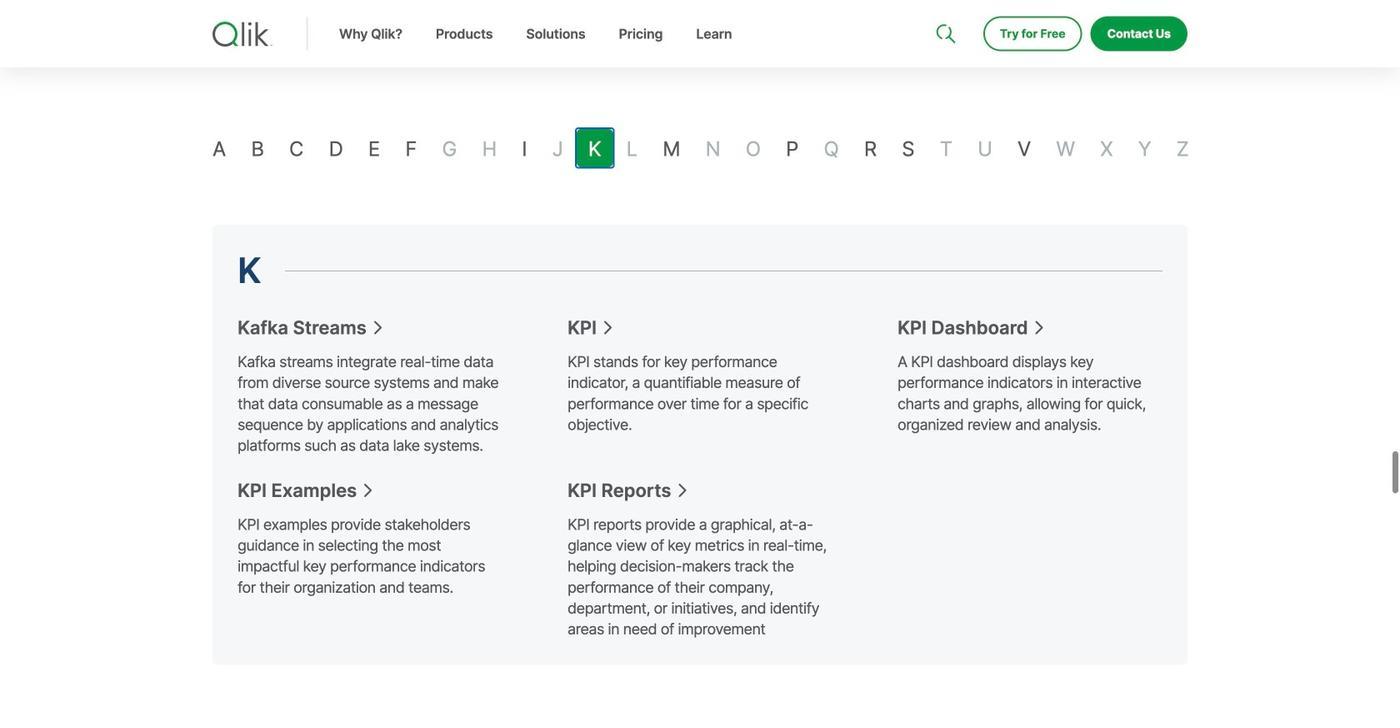 Task type: locate. For each thing, give the bounding box(es) containing it.
qlik image
[[213, 22, 273, 47]]

support image
[[937, 0, 951, 13]]



Task type: describe. For each thing, give the bounding box(es) containing it.
login image
[[1134, 0, 1148, 13]]



Task type: vqa. For each thing, say whether or not it's contained in the screenshot.
Support image
yes



